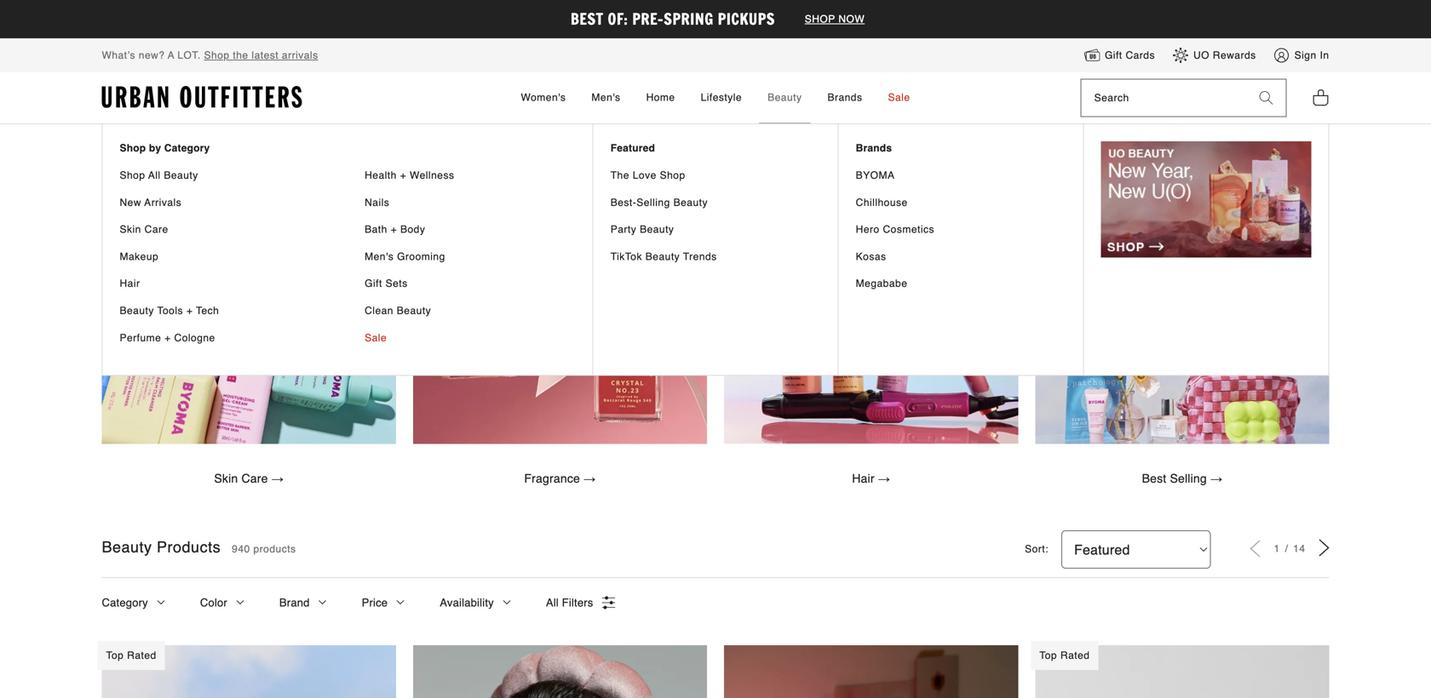 Task type: vqa. For each thing, say whether or not it's contained in the screenshot.
Light Brown image
no



Task type: describe. For each thing, give the bounding box(es) containing it.
shop the latest arrivals link
[[204, 50, 318, 61]]

pre-
[[632, 8, 664, 30]]

category inside main navigation element
[[164, 142, 210, 154]]

spa day bubble headband image
[[413, 646, 707, 699]]

perfume + cologne
[[120, 332, 215, 344]]

beauty tools + tech link
[[120, 304, 331, 318]]

gift sets link
[[365, 277, 576, 291]]

products
[[157, 539, 221, 556]]

sale link for brands
[[880, 73, 919, 124]]

color
[[200, 597, 227, 610]]

care for skin care
[[145, 224, 168, 236]]

lifestyle link
[[692, 73, 751, 124]]

category button
[[102, 578, 166, 628]]

the love shop link
[[611, 169, 821, 183]]

tiktok
[[611, 251, 642, 263]]

chillhouse
[[856, 197, 908, 209]]

grooming
[[397, 251, 445, 263]]

lot.
[[177, 50, 201, 61]]

tech
[[196, 305, 219, 317]]

brand
[[279, 597, 310, 610]]

hair →
[[852, 472, 890, 486]]

hero cosmetics
[[856, 224, 934, 236]]

uo rewards
[[1193, 49, 1256, 61]]

makeup link
[[120, 250, 331, 264]]

availability button
[[440, 578, 512, 628]]

new
[[120, 197, 141, 209]]

top for spa day headband image
[[1039, 650, 1057, 662]]

health + wellness
[[365, 170, 454, 181]]

tools
[[157, 305, 183, 317]]

2 top rated link from the left
[[1031, 641, 1329, 699]]

beauty down the best-selling beauty
[[640, 224, 674, 236]]

men's for men's
[[592, 91, 621, 103]]

best
[[1142, 472, 1167, 486]]

skin care image
[[102, 150, 396, 444]]

in
[[1320, 49, 1329, 61]]

search image
[[1259, 91, 1273, 105]]

tiktok beauty trends
[[611, 251, 717, 263]]

urban outfitters image
[[102, 86, 302, 108]]

brands link
[[819, 73, 871, 124]]

perfume + cologne link
[[120, 331, 331, 345]]

cosmetics
[[883, 224, 934, 236]]

sign in
[[1295, 49, 1329, 61]]

bath
[[365, 224, 387, 236]]

beauty link
[[759, 73, 811, 124]]

gift cards link
[[1084, 47, 1155, 64]]

best-
[[611, 197, 637, 209]]

of:
[[608, 8, 628, 30]]

best-selling beauty
[[611, 197, 708, 209]]

makeup
[[120, 251, 159, 263]]

940 products
[[232, 543, 296, 555]]

shop left the by
[[120, 142, 146, 154]]

men's for men's grooming
[[365, 251, 394, 263]]

sort:
[[1025, 544, 1049, 556]]

by
[[149, 142, 161, 154]]

filters
[[562, 597, 593, 610]]

940
[[232, 543, 250, 555]]

+ for wellness
[[400, 170, 406, 181]]

spa day headband image
[[1035, 646, 1329, 699]]

cards
[[1126, 49, 1155, 61]]

hair image
[[724, 150, 1018, 444]]

price
[[362, 597, 388, 610]]

top rated for gourmand eau de parfum fragrance image
[[106, 650, 156, 662]]

best of:  pre-spring pickups
[[571, 8, 779, 30]]

selling for best
[[1170, 472, 1207, 486]]

love
[[633, 170, 657, 181]]

sign
[[1295, 49, 1317, 61]]

beauty up 'perfume'
[[120, 305, 154, 317]]

perfume
[[120, 332, 161, 344]]

gourmand eau de parfum fragrance image
[[102, 646, 396, 699]]

+ left tech
[[186, 305, 193, 317]]

best-selling beauty link
[[611, 196, 821, 210]]

rewards
[[1213, 49, 1256, 61]]

now
[[839, 13, 865, 25]]

women's link
[[512, 73, 575, 124]]

products
[[253, 543, 296, 555]]

chillhouse link
[[856, 196, 1066, 210]]

home link
[[638, 73, 684, 124]]

byoma link
[[856, 169, 1066, 183]]

shop all beauty
[[120, 170, 198, 181]]

selling for best-
[[637, 197, 670, 209]]

beauty down party beauty
[[646, 251, 680, 263]]

arrivals
[[144, 197, 182, 209]]

price button
[[362, 578, 406, 628]]

rated for gourmand eau de parfum fragrance image
[[127, 650, 156, 662]]

sale link for clean beauty
[[365, 331, 576, 345]]

gift cards
[[1105, 49, 1155, 61]]

sign in button
[[1273, 47, 1329, 64]]

rated for spa day headband image
[[1060, 650, 1090, 662]]

tiktok beauty trends link
[[611, 250, 821, 264]]

main navigation element
[[51, 73, 1380, 376]]

arrivals
[[282, 50, 318, 61]]

shop now
[[805, 13, 865, 25]]

new year new u(o) image
[[1101, 142, 1311, 258]]

perfume image
[[413, 150, 707, 444]]

what's
[[102, 50, 135, 61]]

beauty down the love shop link
[[673, 197, 708, 209]]

featured
[[611, 142, 655, 154]]

uo
[[1193, 49, 1210, 61]]

brands inside brands link
[[828, 91, 862, 103]]

14
[[1293, 543, 1305, 555]]

skin care link
[[120, 223, 331, 237]]

men's link
[[583, 73, 629, 124]]

bath + body link
[[365, 223, 576, 237]]

beauty left brands link
[[768, 91, 802, 103]]



Task type: locate. For each thing, give the bounding box(es) containing it.
shop all beauty link
[[120, 169, 331, 183]]

1 horizontal spatial category
[[164, 142, 210, 154]]

1 vertical spatial hair
[[852, 472, 875, 486]]

hero cosmetics link
[[856, 223, 1066, 237]]

beauty down sets
[[397, 305, 431, 317]]

new arrivals link
[[120, 196, 331, 210]]

sale link right brands link
[[880, 73, 919, 124]]

brands up byoma
[[856, 142, 892, 154]]

1 horizontal spatial care
[[241, 472, 268, 486]]

0 vertical spatial sale link
[[880, 73, 919, 124]]

1 vertical spatial gift
[[365, 278, 382, 290]]

1 horizontal spatial top rated
[[1039, 650, 1090, 662]]

cologne
[[174, 332, 215, 344]]

1 top rated from the left
[[106, 650, 156, 662]]

top for gourmand eau de parfum fragrance image
[[106, 650, 124, 662]]

0 horizontal spatial hair
[[120, 278, 140, 290]]

shop right love
[[660, 170, 685, 181]]

beauty
[[768, 91, 802, 103], [164, 170, 198, 181], [673, 197, 708, 209], [640, 224, 674, 236], [646, 251, 680, 263], [120, 305, 154, 317], [397, 305, 431, 317], [102, 539, 152, 556]]

all filters
[[546, 597, 593, 610]]

clean
[[365, 305, 394, 317]]

0 vertical spatial gift
[[1105, 49, 1122, 61]]

sale right brands link
[[888, 91, 910, 103]]

1 top rated link from the left
[[98, 641, 396, 699]]

care up the 940 products
[[241, 472, 268, 486]]

skin up the "940"
[[214, 472, 238, 486]]

care inside main navigation element
[[145, 224, 168, 236]]

1 horizontal spatial all
[[546, 597, 559, 610]]

gift for gift cards
[[1105, 49, 1122, 61]]

brands right beauty link
[[828, 91, 862, 103]]

1 vertical spatial selling
[[1170, 472, 1207, 486]]

fragrance
[[524, 472, 580, 486]]

0 vertical spatial category
[[164, 142, 210, 154]]

shop up new
[[120, 170, 145, 181]]

0 horizontal spatial category
[[102, 597, 148, 610]]

+ right 'health'
[[400, 170, 406, 181]]

1 horizontal spatial sale link
[[880, 73, 919, 124]]

hair → link
[[834, 461, 908, 497]]

uo heartbeat makeup vanity mirror image
[[724, 646, 1018, 699]]

shop by category
[[120, 142, 210, 154]]

category right the by
[[164, 142, 210, 154]]

wellness
[[410, 170, 454, 181]]

0 vertical spatial men's
[[592, 91, 621, 103]]

all inside main navigation element
[[148, 170, 161, 181]]

→
[[271, 472, 284, 486], [584, 472, 596, 486], [878, 472, 890, 486], [1210, 472, 1223, 486]]

selling right "best"
[[1170, 472, 1207, 486]]

party
[[611, 224, 637, 236]]

0 horizontal spatial top rated link
[[98, 641, 396, 699]]

men's down the bath
[[365, 251, 394, 263]]

0 vertical spatial all
[[148, 170, 161, 181]]

0 horizontal spatial care
[[145, 224, 168, 236]]

gift for gift sets
[[365, 278, 382, 290]]

the love shop
[[611, 170, 685, 181]]

4 → from the left
[[1210, 472, 1223, 486]]

what's new? a lot. shop the latest arrivals
[[102, 50, 318, 61]]

brand button
[[279, 578, 328, 628]]

0 horizontal spatial rated
[[127, 650, 156, 662]]

women's
[[521, 91, 566, 103]]

color button
[[200, 578, 245, 628]]

1 vertical spatial men's
[[365, 251, 394, 263]]

+ left the cologne
[[165, 332, 171, 344]]

+ for cologne
[[165, 332, 171, 344]]

2 → from the left
[[584, 472, 596, 486]]

health + wellness link
[[365, 169, 576, 183]]

gift left the 'cards'
[[1105, 49, 1122, 61]]

best
[[571, 8, 604, 30]]

1 horizontal spatial sale
[[888, 91, 910, 103]]

body
[[400, 224, 425, 236]]

1 horizontal spatial rated
[[1060, 650, 1090, 662]]

men's grooming link
[[365, 250, 576, 264]]

0 vertical spatial selling
[[637, 197, 670, 209]]

beauty up category dropdown button at the bottom left of the page
[[102, 539, 152, 556]]

brands
[[828, 91, 862, 103], [856, 142, 892, 154]]

gift left sets
[[365, 278, 382, 290]]

category down beauty products at the left of page
[[102, 597, 148, 610]]

3 → from the left
[[878, 472, 890, 486]]

all left filters
[[546, 597, 559, 610]]

0 horizontal spatial sale link
[[365, 331, 576, 345]]

1 top from the left
[[106, 650, 124, 662]]

sale down clean
[[365, 332, 387, 344]]

beauty tools + tech
[[120, 305, 219, 317]]

megababe
[[856, 278, 908, 290]]

1 vertical spatial brands
[[856, 142, 892, 154]]

1 horizontal spatial top
[[1039, 650, 1057, 662]]

clean beauty link
[[365, 304, 576, 318]]

1 horizontal spatial hair
[[852, 472, 875, 486]]

1 vertical spatial category
[[102, 597, 148, 610]]

top rated for spa day headband image
[[1039, 650, 1090, 662]]

1 horizontal spatial gift
[[1105, 49, 1122, 61]]

0 horizontal spatial top rated
[[106, 650, 156, 662]]

1 vertical spatial sale
[[365, 332, 387, 344]]

nails
[[365, 197, 390, 209]]

1
[[1274, 543, 1283, 555]]

shop now link
[[796, 13, 873, 25]]

clean beauty
[[365, 305, 431, 317]]

gift inside 'link'
[[365, 278, 382, 290]]

party beauty link
[[611, 223, 821, 237]]

party beauty
[[611, 224, 674, 236]]

0 horizontal spatial skin
[[120, 224, 141, 236]]

megababe link
[[856, 277, 1066, 291]]

None search field
[[1082, 80, 1247, 116]]

shop left the
[[204, 50, 230, 61]]

0 vertical spatial skin
[[120, 224, 141, 236]]

care for skin care →
[[241, 472, 268, 486]]

shop
[[805, 13, 835, 25]]

1 horizontal spatial selling
[[1170, 472, 1207, 486]]

fragrance →
[[524, 472, 596, 486]]

skin for skin care →
[[214, 472, 238, 486]]

0 horizontal spatial sale
[[365, 332, 387, 344]]

0 horizontal spatial men's
[[365, 251, 394, 263]]

top rated
[[106, 650, 156, 662], [1039, 650, 1090, 662]]

men's grooming
[[365, 251, 445, 263]]

best selling →
[[1142, 472, 1223, 486]]

0 vertical spatial brands
[[828, 91, 862, 103]]

1 horizontal spatial top rated link
[[1031, 641, 1329, 699]]

+
[[400, 170, 406, 181], [391, 224, 397, 236], [186, 305, 193, 317], [165, 332, 171, 344]]

top
[[106, 650, 124, 662], [1039, 650, 1057, 662]]

bath + body
[[365, 224, 425, 236]]

+ right the bath
[[391, 224, 397, 236]]

all inside dropdown button
[[546, 597, 559, 610]]

availability
[[440, 597, 494, 610]]

Search text field
[[1082, 80, 1247, 116]]

+ inside "link"
[[400, 170, 406, 181]]

2 rated from the left
[[1060, 650, 1090, 662]]

0 horizontal spatial gift
[[365, 278, 382, 290]]

selling down 'the love shop'
[[637, 197, 670, 209]]

skin down new
[[120, 224, 141, 236]]

men's left home
[[592, 91, 621, 103]]

spring
[[664, 8, 714, 30]]

beauty products
[[102, 539, 221, 556]]

all
[[148, 170, 161, 181], [546, 597, 559, 610]]

1 horizontal spatial men's
[[592, 91, 621, 103]]

0 horizontal spatial selling
[[637, 197, 670, 209]]

health
[[365, 170, 397, 181]]

beauty down shop by category
[[164, 170, 198, 181]]

lifestyle
[[701, 91, 742, 103]]

selling inside main navigation element
[[637, 197, 670, 209]]

sale for clean beauty
[[365, 332, 387, 344]]

category inside dropdown button
[[102, 597, 148, 610]]

beauty best sellers image
[[1035, 150, 1329, 444]]

2 top from the left
[[1039, 650, 1057, 662]]

skin care
[[120, 224, 168, 236]]

hair inside main navigation element
[[120, 278, 140, 290]]

skin inside main navigation element
[[120, 224, 141, 236]]

1 horizontal spatial skin
[[214, 472, 238, 486]]

care
[[145, 224, 168, 236], [241, 472, 268, 486]]

1 vertical spatial all
[[546, 597, 559, 610]]

skin
[[120, 224, 141, 236], [214, 472, 238, 486]]

all filters button
[[546, 578, 615, 628]]

the
[[611, 170, 629, 181]]

1 vertical spatial sale link
[[365, 331, 576, 345]]

0 horizontal spatial top
[[106, 650, 124, 662]]

0 vertical spatial hair
[[120, 278, 140, 290]]

new?
[[139, 50, 165, 61]]

kosas
[[856, 251, 886, 263]]

1 → from the left
[[271, 472, 284, 486]]

sale for brands
[[888, 91, 910, 103]]

all down the by
[[148, 170, 161, 181]]

0 vertical spatial sale
[[888, 91, 910, 103]]

+ for body
[[391, 224, 397, 236]]

hair for hair
[[120, 278, 140, 290]]

gift sets
[[365, 278, 408, 290]]

hair for hair →
[[852, 472, 875, 486]]

2 top rated from the left
[[1039, 650, 1090, 662]]

1 vertical spatial skin
[[214, 472, 238, 486]]

sets
[[386, 278, 408, 290]]

1 vertical spatial care
[[241, 472, 268, 486]]

hair link
[[120, 277, 331, 291]]

my shopping bag image
[[1312, 88, 1329, 107]]

a
[[168, 50, 174, 61]]

0 horizontal spatial all
[[148, 170, 161, 181]]

skin for skin care
[[120, 224, 141, 236]]

uo rewards link
[[1172, 47, 1256, 64]]

1 rated from the left
[[127, 650, 156, 662]]

hero
[[856, 224, 880, 236]]

sale link down clean beauty link at the left of the page
[[365, 331, 576, 345]]

0 vertical spatial care
[[145, 224, 168, 236]]

care down new arrivals
[[145, 224, 168, 236]]

selling
[[637, 197, 670, 209], [1170, 472, 1207, 486]]

nails link
[[365, 196, 576, 210]]

home
[[646, 91, 675, 103]]



